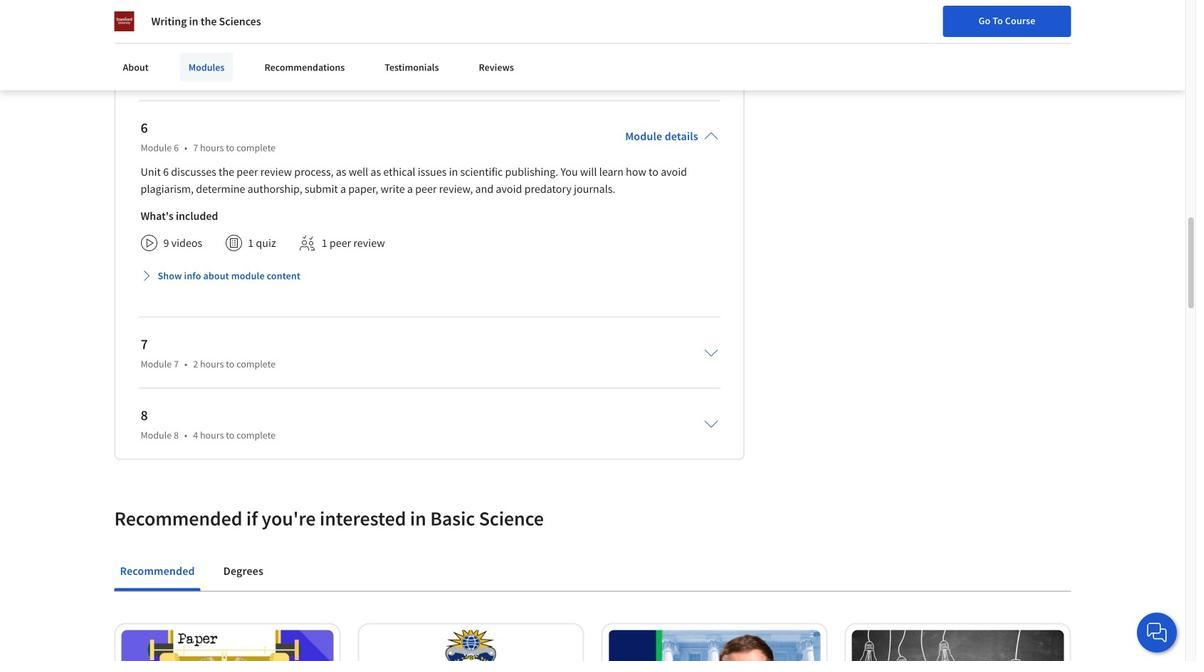 Task type: describe. For each thing, give the bounding box(es) containing it.
recommendation tabs tab list
[[114, 554, 1071, 591]]



Task type: vqa. For each thing, say whether or not it's contained in the screenshot.
Recommendation Tabs tab list on the bottom of page
yes



Task type: locate. For each thing, give the bounding box(es) containing it.
coursera image
[[114, 12, 205, 35]]

stanford university image
[[114, 11, 134, 31]]



